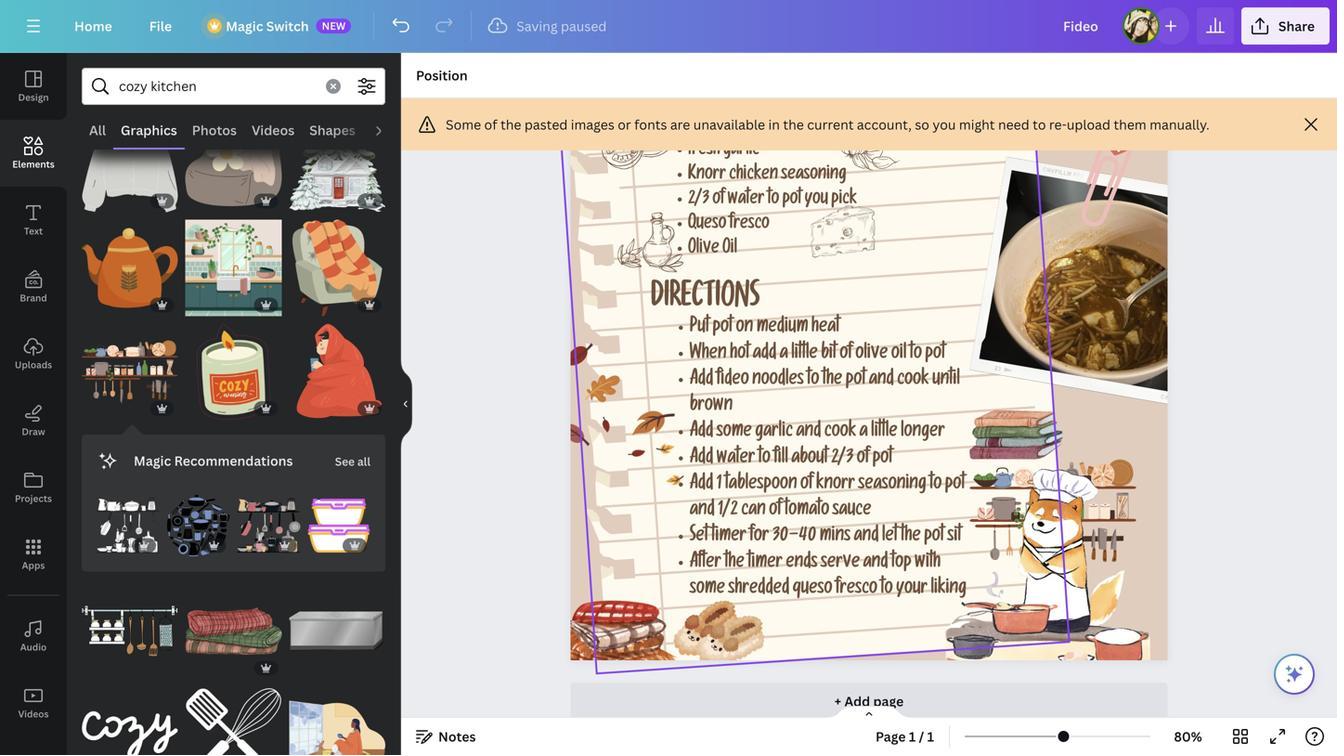Task type: vqa. For each thing, say whether or not it's contained in the screenshot.
Beige Modern Abstract Aesthetic Mood Board Photo Collage Instagram Story
no



Task type: locate. For each thing, give the bounding box(es) containing it.
1 horizontal spatial cook
[[898, 371, 930, 391]]

canva assistant image
[[1284, 663, 1306, 686]]

fresco down serve
[[836, 580, 878, 600]]

some of the pasted images or fonts are unavailable in the current account, so you might need to re-upload them manually.
[[446, 116, 1210, 133]]

seasoning inside 'put pot on medium heat when hot add a little bit of olive oil to pot add fideo noodles to the pot and cook until brown add some garlic and cook a little longer add water to fill about 2/3 of pot add 1 tablespoon of knorr seasoning to pot and 1/2 can of tomato sauce set timer for 30-40 mins and let the pot sit after the timer ends serve and top with some shredded queso fresco to your liking'
[[859, 476, 927, 495]]

group
[[82, 116, 178, 212], [185, 116, 282, 212], [289, 116, 386, 212], [82, 209, 178, 316], [185, 209, 282, 316], [289, 209, 386, 316], [82, 312, 178, 420], [185, 312, 282, 420], [289, 312, 386, 420], [97, 483, 160, 557], [167, 483, 230, 557], [237, 483, 300, 557], [308, 483, 371, 557], [82, 583, 178, 679], [185, 583, 282, 679], [289, 583, 386, 679], [185, 676, 282, 755], [289, 687, 386, 755]]

2/3 down knorr
[[688, 192, 710, 210]]

woman feeling cozy at home image
[[289, 687, 386, 755]]

magic left the switch in the left of the page
[[226, 17, 263, 35]]

see
[[335, 454, 355, 469]]

photos button
[[185, 112, 244, 148]]

add inside button
[[845, 693, 871, 710]]

1 horizontal spatial 2/3
[[832, 450, 854, 469]]

some down brown
[[717, 424, 752, 443]]

1 right the '/'
[[928, 728, 935, 746]]

file button
[[134, 7, 187, 45]]

the right in
[[784, 116, 804, 133]]

0 vertical spatial little
[[792, 345, 818, 365]]

0 horizontal spatial timer
[[712, 528, 747, 548]]

show pages image
[[825, 705, 914, 720]]

you left pick
[[805, 192, 829, 210]]

fresco inside 'put pot on medium heat when hot add a little bit of olive oil to pot add fideo noodles to the pot and cook until brown add some garlic and cook a little longer add water to fill about 2/3 of pot add 1 tablespoon of knorr seasoning to pot and 1/2 can of tomato sauce set timer for 30-40 mins and let the pot sit after the timer ends serve and top with some shredded queso fresco to your liking'
[[836, 580, 878, 600]]

water inside the 'knorr chicken seasoning 2/3 of water to pot you pick queso fresco olive oil'
[[728, 192, 765, 210]]

gray cozy cardigan knit image
[[82, 116, 178, 212]]

position button
[[409, 60, 475, 90]]

upload
[[1067, 116, 1111, 133]]

liking
[[931, 580, 967, 600]]

cozy autumn blanket image
[[185, 583, 282, 679]]

a
[[780, 345, 789, 365], [860, 424, 868, 443]]

videos button
[[244, 112, 302, 148], [0, 670, 67, 737]]

cook
[[898, 371, 930, 391], [825, 424, 857, 443]]

oil
[[723, 241, 738, 259]]

1 horizontal spatial videos
[[252, 121, 295, 139]]

0 horizontal spatial audio
[[20, 641, 47, 654]]

text
[[24, 225, 43, 237]]

them
[[1114, 116, 1147, 133]]

1 vertical spatial 2/3
[[832, 450, 854, 469]]

to down chicken on the top
[[768, 192, 780, 210]]

audio button
[[363, 112, 415, 148], [0, 603, 67, 670]]

0 vertical spatial water
[[728, 192, 765, 210]]

to down longer
[[930, 476, 942, 495]]

0 vertical spatial videos button
[[244, 112, 302, 148]]

of inside the 'knorr chicken seasoning 2/3 of water to pot you pick queso fresco olive oil'
[[713, 192, 725, 210]]

of up tomato
[[801, 476, 813, 495]]

0 horizontal spatial seasoning
[[782, 167, 847, 186]]

1 vertical spatial seasoning
[[859, 476, 927, 495]]

kitchenware arranged in a circle image
[[167, 494, 230, 557]]

of
[[485, 116, 498, 133], [713, 192, 725, 210], [840, 345, 853, 365], [857, 450, 870, 469], [801, 476, 813, 495], [769, 502, 782, 521]]

paused
[[561, 17, 607, 35]]

0 vertical spatial audio button
[[363, 112, 415, 148]]

little left "bit" on the right
[[792, 345, 818, 365]]

0 vertical spatial garlic
[[724, 142, 760, 161]]

kitchen with window image
[[185, 220, 282, 316]]

the right let
[[901, 528, 921, 548]]

1 horizontal spatial audio button
[[363, 112, 415, 148]]

pot left pick
[[783, 192, 802, 210]]

pot up until
[[926, 345, 946, 365]]

2/3
[[688, 192, 710, 210], [832, 450, 854, 469]]

water up tablespoon
[[717, 450, 756, 469]]

some
[[717, 424, 752, 443], [690, 580, 725, 600]]

little left longer
[[872, 424, 898, 443]]

and
[[869, 371, 894, 391], [797, 424, 822, 443], [690, 502, 715, 521], [854, 528, 879, 548], [864, 554, 889, 574]]

you inside the 'knorr chicken seasoning 2/3 of water to pot you pick queso fresco olive oil'
[[805, 192, 829, 210]]

0 vertical spatial fresco
[[730, 216, 770, 235]]

audio down "apps"
[[20, 641, 47, 654]]

saving paused
[[517, 17, 607, 35]]

1 vertical spatial garlic
[[756, 424, 793, 443]]

1 horizontal spatial seasoning
[[859, 476, 927, 495]]

projects
[[15, 492, 52, 505]]

all
[[358, 454, 371, 469]]

1 horizontal spatial videos button
[[244, 112, 302, 148]]

main menu bar
[[0, 0, 1338, 53]]

1 up 1/2
[[717, 476, 722, 495]]

pot left 'sit'
[[925, 528, 945, 548]]

kitchen shelves illustration image
[[82, 324, 178, 420]]

1 vertical spatial magic
[[134, 452, 171, 470]]

0 vertical spatial videos
[[252, 121, 295, 139]]

0 vertical spatial 2/3
[[688, 192, 710, 210]]

tablespoon
[[725, 476, 798, 495]]

pot
[[783, 192, 802, 210], [713, 319, 733, 339], [926, 345, 946, 365], [846, 371, 866, 391], [873, 450, 893, 469], [946, 476, 966, 495], [925, 528, 945, 548]]

0 horizontal spatial cook
[[825, 424, 857, 443]]

garlic up the fill
[[756, 424, 793, 443]]

0 vertical spatial magic
[[226, 17, 263, 35]]

shapes button
[[302, 112, 363, 148]]

magic
[[226, 17, 263, 35], [134, 452, 171, 470]]

put
[[690, 319, 710, 339]]

armchair with blanket. cozy modern furniture in hygge style image
[[289, 220, 386, 316]]

timer down for at the right bottom
[[748, 554, 783, 574]]

share button
[[1242, 7, 1330, 45]]

projects button
[[0, 454, 67, 521]]

80%
[[1175, 728, 1203, 746]]

1 vertical spatial water
[[717, 450, 756, 469]]

with
[[915, 554, 941, 574]]

2/3 up knorr
[[832, 450, 854, 469]]

put pot on medium heat when hot add a little bit of olive oil to pot add fideo noodles to the pot and cook until brown add some garlic and cook a little longer add water to fill about 2/3 of pot add 1 tablespoon of knorr seasoning to pot and 1/2 can of tomato sauce set timer for 30-40 mins and let the pot sit after the timer ends serve and top with some shredded queso fresco to your liking
[[690, 319, 967, 600]]

of right some at the left top of the page
[[485, 116, 498, 133]]

1 horizontal spatial 1
[[909, 728, 916, 746]]

0 vertical spatial cook
[[898, 371, 930, 391]]

0 horizontal spatial a
[[780, 345, 789, 365]]

1 horizontal spatial you
[[933, 116, 956, 133]]

sit
[[948, 528, 962, 548]]

fresh garlic
[[688, 142, 760, 161]]

1 horizontal spatial magic
[[226, 17, 263, 35]]

+
[[835, 693, 842, 710]]

1 vertical spatial you
[[805, 192, 829, 210]]

and up about
[[797, 424, 822, 443]]

a boy drinking a beverage while wrapped in an orange blanket image
[[289, 324, 386, 420]]

home link
[[59, 7, 127, 45]]

mins
[[820, 528, 851, 548]]

watercolor cozy  winter house image
[[289, 116, 386, 212]]

1 vertical spatial audio button
[[0, 603, 67, 670]]

videos inside side panel tab list
[[18, 708, 49, 720]]

0 horizontal spatial audio button
[[0, 603, 67, 670]]

text button
[[0, 187, 67, 254]]

Design title text field
[[1049, 7, 1116, 45]]

videos
[[252, 121, 295, 139], [18, 708, 49, 720]]

fill
[[774, 450, 789, 469]]

garlic
[[724, 142, 760, 161], [756, 424, 793, 443]]

noodles
[[753, 371, 804, 391]]

2 horizontal spatial 1
[[928, 728, 935, 746]]

cook down "oil"
[[898, 371, 930, 391]]

1 vertical spatial cook
[[825, 424, 857, 443]]

1 vertical spatial some
[[690, 580, 725, 600]]

1 left the '/'
[[909, 728, 916, 746]]

magic inside main menu bar
[[226, 17, 263, 35]]

magic recommendations
[[134, 452, 293, 470]]

you
[[933, 116, 956, 133], [805, 192, 829, 210]]

1 inside 'put pot on medium heat when hot add a little bit of olive oil to pot add fideo noodles to the pot and cook until brown add some garlic and cook a little longer add water to fill about 2/3 of pot add 1 tablespoon of knorr seasoning to pot and 1/2 can of tomato sauce set timer for 30-40 mins and let the pot sit after the timer ends serve and top with some shredded queso fresco to your liking'
[[717, 476, 722, 495]]

you right so at the right of page
[[933, 116, 956, 133]]

water
[[728, 192, 765, 210], [717, 450, 756, 469]]

see all button
[[333, 442, 373, 479]]

audio inside side panel tab list
[[20, 641, 47, 654]]

recommendations
[[174, 452, 293, 470]]

home
[[74, 17, 112, 35]]

olive oil hand drawn image
[[618, 213, 684, 272]]

kitchenware on shelf and table image
[[237, 494, 300, 557]]

garlic up chicken on the top
[[724, 142, 760, 161]]

water down chicken on the top
[[728, 192, 765, 210]]

saving paused status
[[480, 15, 616, 37]]

1 horizontal spatial audio
[[370, 121, 408, 139]]

to
[[1033, 116, 1047, 133], [768, 192, 780, 210], [910, 345, 922, 365], [808, 371, 820, 391], [759, 450, 771, 469], [930, 476, 942, 495], [881, 580, 893, 600]]

2/3 inside the 'knorr chicken seasoning 2/3 of water to pot you pick queso fresco olive oil'
[[688, 192, 710, 210]]

file
[[149, 17, 172, 35]]

about
[[792, 450, 828, 469]]

1 horizontal spatial timer
[[748, 554, 783, 574]]

account,
[[857, 116, 912, 133]]

page 1 / 1
[[876, 728, 935, 746]]

some down after
[[690, 580, 725, 600]]

to left re- at top
[[1033, 116, 1047, 133]]

a left longer
[[860, 424, 868, 443]]

0 horizontal spatial videos
[[18, 708, 49, 720]]

notes
[[439, 728, 476, 746]]

0 horizontal spatial little
[[792, 345, 818, 365]]

0 horizontal spatial you
[[805, 192, 829, 210]]

0 horizontal spatial 1
[[717, 476, 722, 495]]

seasoning up pick
[[782, 167, 847, 186]]

audio right the shapes button
[[370, 121, 408, 139]]

0 horizontal spatial magic
[[134, 452, 171, 470]]

on
[[736, 319, 754, 339]]

timer down 1/2
[[712, 528, 747, 548]]

uploads
[[15, 359, 52, 371]]

1 vertical spatial audio
[[20, 641, 47, 654]]

the down "bit" on the right
[[823, 371, 843, 391]]

seasoning up sauce at the right of the page
[[859, 476, 927, 495]]

add
[[690, 371, 714, 391], [690, 424, 714, 443], [690, 450, 714, 469], [690, 476, 714, 495], [845, 693, 871, 710]]

fresco
[[730, 216, 770, 235], [836, 580, 878, 600]]

1 vertical spatial fresco
[[836, 580, 878, 600]]

brand
[[20, 292, 47, 304]]

1 vertical spatial videos button
[[0, 670, 67, 737]]

a right add
[[780, 345, 789, 365]]

oil
[[892, 345, 907, 365]]

of up queso
[[713, 192, 725, 210]]

0 horizontal spatial 2/3
[[688, 192, 710, 210]]

0 horizontal spatial fresco
[[730, 216, 770, 235]]

cozy evening candle sticker image
[[185, 324, 282, 420]]

shredded
[[729, 580, 790, 600]]

might
[[960, 116, 995, 133]]

1 horizontal spatial fresco
[[836, 580, 878, 600]]

kitchen tools illustration image
[[97, 494, 160, 557]]

audio button right shapes
[[363, 112, 415, 148]]

audio button down "apps"
[[0, 603, 67, 670]]

little
[[792, 345, 818, 365], [872, 424, 898, 443]]

fresco up oil
[[730, 216, 770, 235]]

switch
[[266, 17, 309, 35]]

fresh
[[688, 142, 721, 161]]

cook up about
[[825, 424, 857, 443]]

1 horizontal spatial little
[[872, 424, 898, 443]]

comic kitchen rack with utensils illustration image
[[82, 583, 178, 679]]

directions
[[651, 285, 760, 317]]

1
[[717, 476, 722, 495], [909, 728, 916, 746], [928, 728, 935, 746]]

1 horizontal spatial a
[[860, 424, 868, 443]]

0 vertical spatial a
[[780, 345, 789, 365]]

images
[[571, 116, 615, 133]]

pot right about
[[873, 450, 893, 469]]

1 vertical spatial videos
[[18, 708, 49, 720]]

magic up kitchen tools illustration image
[[134, 452, 171, 470]]

0 vertical spatial seasoning
[[782, 167, 847, 186]]



Task type: describe. For each thing, give the bounding box(es) containing it.
to left the fill
[[759, 450, 771, 469]]

after
[[690, 554, 722, 574]]

apps button
[[0, 521, 67, 588]]

add
[[753, 345, 777, 365]]

water inside 'put pot on medium heat when hot add a little bit of olive oil to pot add fideo noodles to the pot and cook until brown add some garlic and cook a little longer add water to fill about 2/3 of pot add 1 tablespoon of knorr seasoning to pot and 1/2 can of tomato sauce set timer for 30-40 mins and let the pot sit after the timer ends serve and top with some shredded queso fresco to your liking'
[[717, 450, 756, 469]]

uploads button
[[0, 321, 67, 387]]

page
[[874, 693, 904, 710]]

pick
[[832, 192, 857, 210]]

the left pasted
[[501, 116, 522, 133]]

heat
[[812, 319, 840, 339]]

are
[[671, 116, 691, 133]]

set
[[690, 528, 709, 548]]

patterned coffee pot. cozy cute kitchen utensils.teapot. hygge style house image
[[82, 220, 178, 316]]

new
[[322, 19, 346, 33]]

0 horizontal spatial videos button
[[0, 670, 67, 737]]

pot left on
[[713, 319, 733, 339]]

fideo
[[717, 371, 749, 391]]

and left 1/2
[[690, 502, 715, 521]]

notes button
[[409, 722, 484, 752]]

magic switch
[[226, 17, 309, 35]]

medium
[[757, 319, 809, 339]]

pot inside the 'knorr chicken seasoning 2/3 of water to pot you pick queso fresco olive oil'
[[783, 192, 802, 210]]

chicken
[[729, 167, 779, 186]]

longer
[[901, 424, 945, 443]]

hide image
[[400, 360, 412, 449]]

design
[[18, 91, 49, 104]]

elements button
[[0, 120, 67, 187]]

unavailable
[[694, 116, 766, 133]]

garlic inside 'put pot on medium heat when hot add a little bit of olive oil to pot add fideo noodles to the pot and cook until brown add some garlic and cook a little longer add water to fill about 2/3 of pot add 1 tablespoon of knorr seasoning to pot and 1/2 can of tomato sauce set timer for 30-40 mins and let the pot sit after the timer ends serve and top with some shredded queso fresco to your liking'
[[756, 424, 793, 443]]

for
[[750, 528, 769, 548]]

stainless steel kitchen counter image
[[289, 583, 386, 679]]

to inside the 'knorr chicken seasoning 2/3 of water to pot you pick queso fresco olive oil'
[[768, 192, 780, 210]]

or
[[618, 116, 631, 133]]

re-
[[1050, 116, 1067, 133]]

current
[[808, 116, 854, 133]]

all
[[89, 121, 106, 139]]

magic for magic switch
[[226, 17, 263, 35]]

Search elements search field
[[119, 69, 315, 104]]

knorr chicken seasoning 2/3 of water to pot you pick queso fresco olive oil
[[688, 167, 857, 259]]

+ add page
[[835, 693, 904, 710]]

0 vertical spatial some
[[717, 424, 752, 443]]

and left let
[[854, 528, 879, 548]]

to right "oil"
[[910, 345, 922, 365]]

40
[[799, 528, 817, 548]]

/
[[919, 728, 925, 746]]

see all
[[335, 454, 371, 469]]

queso
[[688, 216, 727, 235]]

let
[[883, 528, 898, 548]]

serve
[[821, 554, 860, 574]]

storage bowls kitchen cookware color icon vector illustration image
[[308, 494, 371, 557]]

0 vertical spatial you
[[933, 116, 956, 133]]

when
[[690, 345, 727, 365]]

of right "bit" on the right
[[840, 345, 853, 365]]

the right after
[[725, 554, 745, 574]]

your
[[897, 580, 928, 600]]

1/2
[[718, 502, 738, 521]]

pot down olive
[[846, 371, 866, 391]]

can
[[742, 502, 766, 521]]

shapes
[[310, 121, 356, 139]]

graphics
[[121, 121, 177, 139]]

and down olive
[[869, 371, 894, 391]]

draw button
[[0, 387, 67, 454]]

ends
[[786, 554, 818, 574]]

1 vertical spatial little
[[872, 424, 898, 443]]

until
[[933, 371, 961, 391]]

knorr
[[817, 476, 856, 495]]

olive
[[688, 241, 720, 259]]

bit
[[821, 345, 837, 365]]

of right 'can'
[[769, 502, 782, 521]]

pot up 'sit'
[[946, 476, 966, 495]]

cozy beanbag with flower cushion illustration image
[[185, 116, 282, 212]]

elements
[[12, 158, 55, 170]]

seasoning inside the 'knorr chicken seasoning 2/3 of water to pot you pick queso fresco olive oil'
[[782, 167, 847, 186]]

pasted
[[525, 116, 568, 133]]

to right noodles
[[808, 371, 820, 391]]

need
[[999, 116, 1030, 133]]

2/3 inside 'put pot on medium heat when hot add a little bit of olive oil to pot add fideo noodles to the pot and cook until brown add some garlic and cook a little longer add water to fill about 2/3 of pot add 1 tablespoon of knorr seasoning to pot and 1/2 can of tomato sauce set timer for 30-40 mins and let the pot sit after the timer ends serve and top with some shredded queso fresco to your liking'
[[832, 450, 854, 469]]

fresco inside the 'knorr chicken seasoning 2/3 of water to pot you pick queso fresco olive oil'
[[730, 216, 770, 235]]

0 vertical spatial audio
[[370, 121, 408, 139]]

to left your on the right bottom of page
[[881, 580, 893, 600]]

page
[[876, 728, 906, 746]]

in
[[769, 116, 780, 133]]

0 vertical spatial timer
[[712, 528, 747, 548]]

80% button
[[1159, 722, 1219, 752]]

side panel tab list
[[0, 53, 67, 755]]

olive
[[856, 345, 888, 365]]

some
[[446, 116, 481, 133]]

manually.
[[1150, 116, 1210, 133]]

design button
[[0, 53, 67, 120]]

30-
[[773, 528, 799, 548]]

queso
[[793, 580, 833, 600]]

saving
[[517, 17, 558, 35]]

draw
[[22, 425, 45, 438]]

hot
[[730, 345, 750, 365]]

all button
[[82, 112, 113, 148]]

graphics button
[[113, 112, 185, 148]]

of right about
[[857, 450, 870, 469]]

sauce
[[833, 502, 872, 521]]

1 vertical spatial a
[[860, 424, 868, 443]]

1 vertical spatial timer
[[748, 554, 783, 574]]

top
[[892, 554, 912, 574]]

fonts
[[635, 116, 667, 133]]

apps
[[22, 559, 45, 572]]

brand button
[[0, 254, 67, 321]]

magic for magic recommendations
[[134, 452, 171, 470]]

and left top
[[864, 554, 889, 574]]

+ add page button
[[571, 683, 1168, 720]]

knorr
[[688, 167, 726, 186]]



